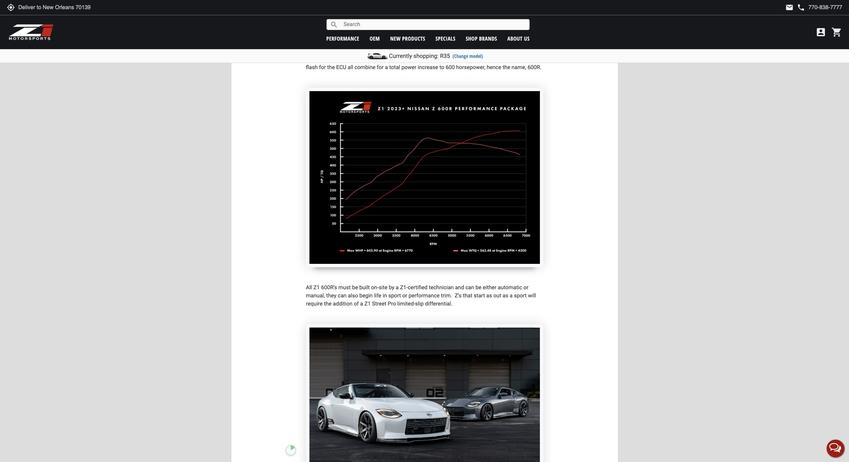 Task type: vqa. For each thing, say whether or not it's contained in the screenshot.
technician
yes



Task type: locate. For each thing, give the bounding box(es) containing it.
z's
[[455, 292, 462, 299]]

can up start
[[465, 284, 474, 291]]

1 horizontal spatial or
[[524, 284, 528, 291]]

increase
[[517, 31, 538, 38], [418, 64, 438, 70]]

z1 motorsports logo image
[[8, 24, 54, 41]]

to up upgraded
[[511, 31, 516, 38]]

account_box link
[[814, 27, 828, 38]]

at
[[417, 39, 421, 46]]

as right the out on the bottom
[[503, 292, 508, 299]]

a down automatic
[[510, 292, 513, 299]]

the
[[306, 31, 315, 38]]

phone link
[[797, 3, 842, 12]]

ecu
[[336, 64, 346, 70]]

all z1 600r's must be built on-site by a z1-certified technician and can be either automatic or manual, they can also begin life in sport or performance trim.  z's that start as out as a sport will require the addition of a z1 street pro limited-slip differential.
[[306, 284, 536, 307]]

currently
[[389, 53, 412, 59]]

0 horizontal spatial as
[[486, 292, 492, 299]]

shop brands link
[[466, 35, 497, 42]]

with
[[487, 39, 497, 46], [488, 56, 498, 62]]

that
[[468, 31, 477, 38], [463, 292, 472, 299]]

1 horizontal spatial can
[[465, 284, 474, 291]]

and
[[435, 48, 444, 54], [385, 56, 394, 62], [455, 284, 464, 291]]

free-
[[450, 48, 461, 54]]

shop brands
[[466, 35, 497, 42]]

and up z's on the right bottom of page
[[455, 284, 464, 291]]

600r
[[324, 31, 336, 38]]

must
[[338, 284, 351, 291]]

or up will
[[524, 284, 528, 291]]

built
[[359, 284, 370, 291]]

2 as from the left
[[503, 292, 508, 299]]

2 an from the left
[[499, 39, 505, 46]]

larger
[[406, 31, 421, 38]]

output
[[322, 39, 338, 46]]

z1 right the on the top left
[[316, 31, 323, 38]]

will
[[528, 292, 536, 299]]

with up hence
[[488, 56, 498, 62]]

performance link
[[326, 35, 359, 42]]

about us link
[[507, 35, 530, 42]]

0 vertical spatial with
[[487, 39, 497, 46]]

to left 600 at the right top of the page
[[439, 64, 444, 70]]

0 horizontal spatial and
[[385, 56, 394, 62]]

mail
[[785, 3, 794, 12]]

1 be from the left
[[352, 284, 358, 291]]

for
[[332, 48, 339, 54], [319, 64, 326, 70], [377, 64, 384, 70]]

catalytic
[[413, 56, 433, 62]]

1 sport from the left
[[388, 292, 401, 299]]

vrx70b
[[430, 31, 450, 38]]

the inside all z1 600r's must be built on-site by a z1-certified technician and can be either automatic or manual, they can also begin life in sport or performance trim.  z's that start as out as a sport will require the addition of a z1 street pro limited-slip differential.
[[324, 300, 332, 307]]

the down "they"
[[324, 300, 332, 307]]

0 horizontal spatial or
[[402, 292, 407, 299]]

0 vertical spatial can
[[465, 284, 474, 291]]

for down exhaust
[[377, 64, 384, 70]]

that inside the z1 600r is a totally different animal.  larger z1 vrx70b turbos that are designed to increase power output while keeping cooling efficiency at an optimal level are paired with an upgraded heat exchanger for the intercoolers, improved fuel delivery, and a free-breathing z1 carbon fiber intake system.  a 3" z1 touring exhaust and hi-flow catalytic converters, combined with a performance flash for the ecu all combine for a total power increase to 600 horsepower, hence the name, 600r.
[[468, 31, 477, 38]]

an right at
[[423, 39, 429, 46]]

0 vertical spatial power
[[306, 39, 321, 46]]

totally
[[348, 31, 362, 38]]

increase down catalytic
[[418, 64, 438, 70]]

shopping_cart
[[831, 27, 842, 38]]

the down the while at the top left of page
[[340, 48, 348, 54]]

the right hence
[[503, 64, 510, 70]]

designed
[[488, 31, 510, 38]]

1 vertical spatial are
[[462, 39, 469, 46]]

0 horizontal spatial be
[[352, 284, 358, 291]]

2 be from the left
[[476, 284, 481, 291]]

0 horizontal spatial performance
[[326, 35, 359, 42]]

that right z's on the right bottom of page
[[463, 292, 472, 299]]

as left the out on the bottom
[[486, 292, 492, 299]]

2 horizontal spatial performance
[[504, 56, 535, 62]]

600
[[446, 64, 455, 70]]

flow
[[401, 56, 412, 62]]

for up 3"
[[332, 48, 339, 54]]

power down the on the top left
[[306, 39, 321, 46]]

z1 right the all
[[313, 284, 320, 291]]

be up also
[[352, 284, 358, 291]]

sport left will
[[514, 292, 527, 299]]

increase up heat
[[517, 31, 538, 38]]

1 horizontal spatial increase
[[517, 31, 538, 38]]

1 vertical spatial performance
[[504, 56, 535, 62]]

1 vertical spatial and
[[385, 56, 394, 62]]

1 horizontal spatial be
[[476, 284, 481, 291]]

0 horizontal spatial increase
[[418, 64, 438, 70]]

0 vertical spatial to
[[511, 31, 516, 38]]

technician
[[429, 284, 454, 291]]

begin
[[359, 292, 373, 299]]

with down designed
[[487, 39, 497, 46]]

1 horizontal spatial sport
[[514, 292, 527, 299]]

2 vertical spatial and
[[455, 284, 464, 291]]

breathing
[[461, 48, 484, 54]]

shop
[[466, 35, 478, 42]]

are
[[479, 31, 486, 38], [462, 39, 469, 46]]

be
[[352, 284, 358, 291], [476, 284, 481, 291]]

a down carbon
[[499, 56, 502, 62]]

either
[[483, 284, 496, 291]]

products
[[402, 35, 425, 42]]

0 horizontal spatial sport
[[388, 292, 401, 299]]

1 horizontal spatial an
[[499, 39, 505, 46]]

account_box
[[816, 27, 826, 38]]

turbos
[[451, 31, 467, 38]]

1 vertical spatial power
[[401, 64, 416, 70]]

0 vertical spatial or
[[524, 284, 528, 291]]

1 horizontal spatial performance
[[409, 292, 440, 299]]

0 horizontal spatial for
[[319, 64, 326, 70]]

2 horizontal spatial and
[[455, 284, 464, 291]]

keeping
[[353, 39, 372, 46]]

power down flow
[[401, 64, 416, 70]]

be up start
[[476, 284, 481, 291]]

1 horizontal spatial are
[[479, 31, 486, 38]]

a left total
[[385, 64, 388, 70]]

us
[[524, 35, 530, 42]]

limited-
[[397, 300, 415, 307]]

a up converters,
[[446, 48, 449, 54]]

combined
[[463, 56, 487, 62]]

2 vertical spatial performance
[[409, 292, 440, 299]]

new products link
[[390, 35, 425, 42]]

for right flash
[[319, 64, 326, 70]]

0 horizontal spatial can
[[338, 292, 347, 299]]

sport
[[388, 292, 401, 299], [514, 292, 527, 299]]

z1 down brands on the right top of the page
[[485, 48, 491, 54]]

that up paired
[[468, 31, 477, 38]]

1 vertical spatial that
[[463, 292, 472, 299]]

are up breathing
[[462, 39, 469, 46]]

1 vertical spatial to
[[439, 64, 444, 70]]

0 horizontal spatial an
[[423, 39, 429, 46]]

power
[[306, 39, 321, 46], [401, 64, 416, 70]]

an up carbon
[[499, 39, 505, 46]]

1 horizontal spatial and
[[435, 48, 444, 54]]

as
[[486, 292, 492, 299], [503, 292, 508, 299]]

or down z1-
[[402, 292, 407, 299]]

z1 right larger
[[422, 31, 429, 38]]

0 vertical spatial that
[[468, 31, 477, 38]]

paired
[[471, 39, 486, 46]]

0 horizontal spatial power
[[306, 39, 321, 46]]

600r's
[[321, 284, 337, 291]]

0 vertical spatial performance
[[326, 35, 359, 42]]

performance
[[326, 35, 359, 42], [504, 56, 535, 62], [409, 292, 440, 299]]

an
[[423, 39, 429, 46], [499, 39, 505, 46]]

600r.
[[528, 64, 541, 70]]

all
[[306, 284, 312, 291]]

(change model) link
[[453, 53, 483, 59]]

brands
[[479, 35, 497, 42]]

and down optimal
[[435, 48, 444, 54]]

and down improved
[[385, 56, 394, 62]]

can up addition
[[338, 292, 347, 299]]

exhaust
[[365, 56, 384, 62]]

or
[[524, 284, 528, 291], [402, 292, 407, 299]]

0 horizontal spatial are
[[462, 39, 469, 46]]

z1
[[316, 31, 323, 38], [422, 31, 429, 38], [485, 48, 491, 54], [339, 56, 345, 62], [313, 284, 320, 291], [364, 300, 371, 307]]

exchanger
[[306, 48, 331, 54]]

total
[[389, 64, 400, 70]]

1 horizontal spatial as
[[503, 292, 508, 299]]

sport up pro
[[388, 292, 401, 299]]

are up paired
[[479, 31, 486, 38]]

1 as from the left
[[486, 292, 492, 299]]



Task type: describe. For each thing, give the bounding box(es) containing it.
1 an from the left
[[423, 39, 429, 46]]

fiber
[[511, 48, 521, 54]]

out
[[493, 292, 501, 299]]

2 sport from the left
[[514, 292, 527, 299]]

certified
[[408, 284, 428, 291]]

by
[[389, 284, 394, 291]]

combine
[[355, 64, 375, 70]]

addition
[[333, 300, 352, 307]]

mail link
[[785, 3, 794, 12]]

a right is
[[343, 31, 346, 38]]

of
[[354, 300, 359, 307]]

1 vertical spatial or
[[402, 292, 407, 299]]

while
[[339, 39, 352, 46]]

1 horizontal spatial for
[[332, 48, 339, 54]]

a right of
[[360, 300, 363, 307]]

heat
[[530, 39, 541, 46]]

name,
[[512, 64, 526, 70]]

hi-
[[395, 56, 401, 62]]

touring
[[346, 56, 363, 62]]

about us
[[507, 35, 530, 42]]

site
[[379, 284, 387, 291]]

carbon
[[492, 48, 509, 54]]

also
[[348, 292, 358, 299]]

oem
[[370, 35, 380, 42]]

automatic
[[498, 284, 522, 291]]

1 horizontal spatial to
[[511, 31, 516, 38]]

optimal
[[430, 39, 448, 46]]

intercoolers,
[[349, 48, 379, 54]]

search
[[330, 21, 338, 29]]

phone
[[797, 3, 805, 12]]

require
[[306, 300, 323, 307]]

r35
[[440, 53, 450, 59]]

a
[[328, 56, 331, 62]]

0 horizontal spatial to
[[439, 64, 444, 70]]

different
[[364, 31, 384, 38]]

the down 'a'
[[327, 64, 335, 70]]

z1 right 3"
[[339, 56, 345, 62]]

fuel
[[404, 48, 413, 54]]

a right by
[[396, 284, 399, 291]]

0 vertical spatial are
[[479, 31, 486, 38]]

horsepower,
[[456, 64, 485, 70]]

hence
[[487, 64, 501, 70]]

that inside all z1 600r's must be built on-site by a z1-certified technician and can be either automatic or manual, they can also begin life in sport or performance trim.  z's that start as out as a sport will require the addition of a z1 street pro limited-slip differential.
[[463, 292, 472, 299]]

1 vertical spatial increase
[[418, 64, 438, 70]]

improved
[[380, 48, 403, 54]]

0 vertical spatial and
[[435, 48, 444, 54]]

is
[[338, 31, 342, 38]]

start
[[474, 292, 485, 299]]

0 vertical spatial increase
[[517, 31, 538, 38]]

z1-
[[400, 284, 408, 291]]

specials
[[436, 35, 456, 42]]

all
[[348, 64, 353, 70]]

(change
[[453, 53, 468, 59]]

my_location
[[7, 3, 15, 12]]

oem link
[[370, 35, 380, 42]]

new
[[390, 35, 401, 42]]

about
[[507, 35, 523, 42]]

efficiency
[[392, 39, 415, 46]]

1 vertical spatial can
[[338, 292, 347, 299]]

differential.
[[425, 300, 452, 307]]

slip
[[415, 300, 424, 307]]

performance inside the z1 600r is a totally different animal.  larger z1 vrx70b turbos that are designed to increase power output while keeping cooling efficiency at an optimal level are paired with an upgraded heat exchanger for the intercoolers, improved fuel delivery, and a free-breathing z1 carbon fiber intake system.  a 3" z1 touring exhaust and hi-flow catalytic converters, combined with a performance flash for the ecu all combine for a total power increase to 600 horsepower, hence the name, 600r.
[[504, 56, 535, 62]]

intake
[[523, 48, 537, 54]]

in
[[383, 292, 387, 299]]

2 horizontal spatial for
[[377, 64, 384, 70]]

and inside all z1 600r's must be built on-site by a z1-certified technician and can be either automatic or manual, they can also begin life in sport or performance trim.  z's that start as out as a sport will require the addition of a z1 street pro limited-slip differential.
[[455, 284, 464, 291]]

street
[[372, 300, 386, 307]]

currently shopping: r35 (change model)
[[389, 53, 483, 59]]

specials link
[[436, 35, 456, 42]]

manual,
[[306, 292, 325, 299]]

shopping_cart link
[[830, 27, 842, 38]]

they
[[326, 292, 336, 299]]

1 vertical spatial with
[[488, 56, 498, 62]]

new products
[[390, 35, 425, 42]]

Search search field
[[338, 19, 529, 30]]

3"
[[332, 56, 337, 62]]

pro
[[388, 300, 396, 307]]

model)
[[469, 53, 483, 59]]

delivery,
[[415, 48, 434, 54]]

1 horizontal spatial power
[[401, 64, 416, 70]]

life
[[374, 292, 381, 299]]

shopping:
[[413, 53, 439, 59]]

z1 down begin
[[364, 300, 371, 307]]

level
[[449, 39, 460, 46]]

performance inside all z1 600r's must be built on-site by a z1-certified technician and can be either automatic or manual, they can also begin life in sport or performance trim.  z's that start as out as a sport will require the addition of a z1 street pro limited-slip differential.
[[409, 292, 440, 299]]

cooling
[[373, 39, 391, 46]]

the z1 600r is a totally different animal.  larger z1 vrx70b turbos that are designed to increase power output while keeping cooling efficiency at an optimal level are paired with an upgraded heat exchanger for the intercoolers, improved fuel delivery, and a free-breathing z1 carbon fiber intake system.  a 3" z1 touring exhaust and hi-flow catalytic converters, combined with a performance flash for the ecu all combine for a total power increase to 600 horsepower, hence the name, 600r.
[[306, 31, 541, 70]]

upgraded
[[506, 39, 529, 46]]



